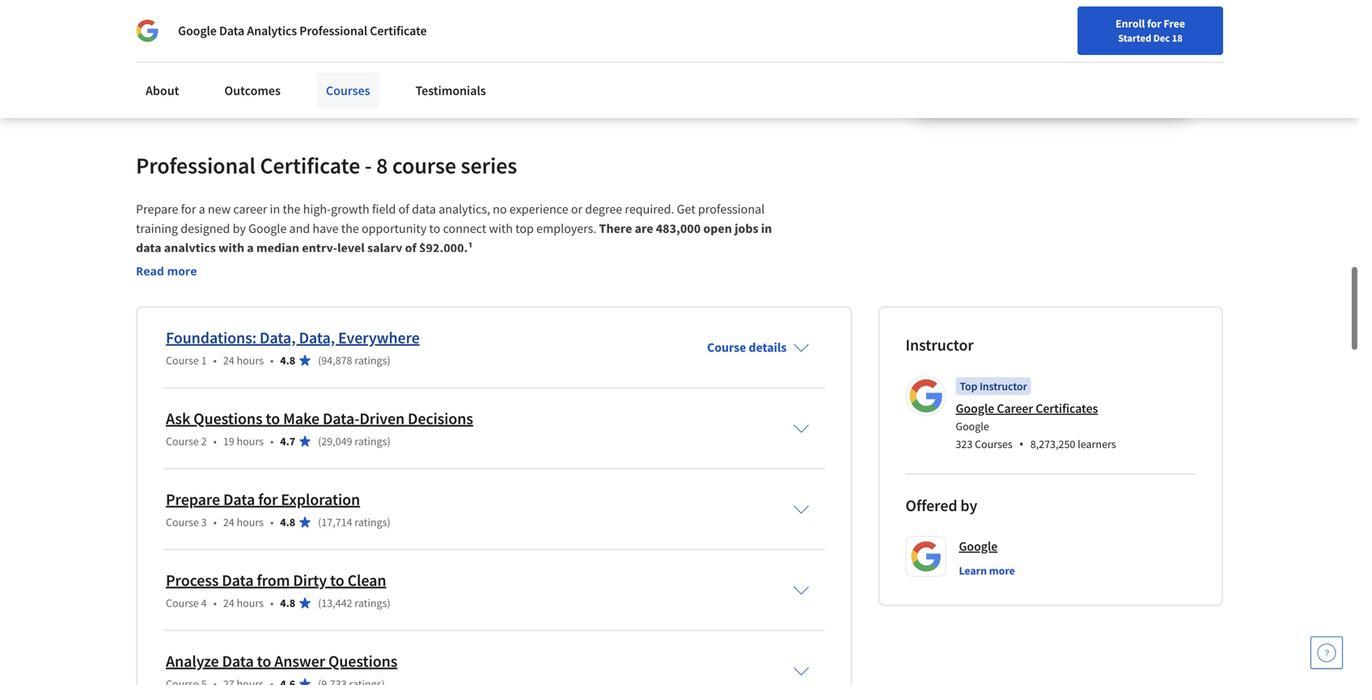 Task type: describe. For each thing, give the bounding box(es) containing it.
field
[[372, 201, 396, 217]]

testimonials
[[416, 83, 486, 99]]

323
[[956, 437, 973, 452]]

offered
[[906, 496, 958, 516]]

( 17,714 ratings )
[[318, 515, 391, 530]]

data for to
[[222, 651, 254, 672]]

hours for for
[[237, 515, 264, 530]]

) for ask questions to make data-driven decisions
[[387, 434, 391, 449]]

a inside prepare for a new career in the high-growth field of data analytics, no experience or degree required. get professional training designed by google and have the opportunity to connect with top employers.
[[199, 201, 205, 217]]

ratings for everywhere
[[355, 353, 387, 368]]

courses inside courses link
[[326, 83, 370, 99]]

$92,000.¹
[[419, 240, 473, 256]]

course 4 • 24 hours •
[[166, 596, 274, 611]]

have
[[313, 220, 339, 237]]

median
[[256, 240, 300, 256]]

analytics,
[[439, 201, 490, 217]]

24 for process
[[223, 596, 234, 611]]

course 1 • 24 hours •
[[166, 353, 274, 368]]

learn more button
[[959, 563, 1015, 579]]

learn more
[[959, 564, 1015, 578]]

opportunity
[[362, 220, 427, 237]]

there
[[599, 220, 632, 237]]

by inside prepare for a new career in the high-growth field of data analytics, no experience or degree required. get professional training designed by google and have the opportunity to connect with top employers.
[[233, 220, 246, 237]]

data-
[[323, 409, 360, 429]]

17,714
[[321, 515, 352, 530]]

exploration
[[281, 490, 360, 510]]

1 vertical spatial your
[[331, 51, 356, 67]]

courses link
[[316, 73, 380, 108]]

94,878
[[321, 353, 352, 368]]

about link
[[136, 73, 189, 108]]

series
[[461, 151, 517, 180]]

0 vertical spatial instructor
[[906, 335, 974, 355]]

3
[[201, 515, 207, 530]]

read more
[[136, 263, 197, 279]]

24 for prepare
[[223, 515, 234, 530]]

read
[[136, 263, 164, 279]]

add
[[163, 31, 185, 47]]

course for process data from dirty to clean
[[166, 596, 199, 611]]

help center image
[[1318, 643, 1337, 663]]

prepare for a new career in the high-growth field of data analytics, no experience or degree required. get professional training designed by google and have the opportunity to connect with top employers.
[[136, 201, 768, 237]]

get
[[677, 201, 696, 217]]

0 vertical spatial the
[[283, 201, 301, 217]]

8
[[376, 151, 388, 180]]

• right 2
[[213, 434, 217, 449]]

from
[[257, 571, 290, 591]]

4.8 for for
[[280, 515, 295, 530]]

of inside prepare for a new career in the high-growth field of data analytics, no experience or degree required. get professional training designed by google and have the opportunity to connect with top employers.
[[399, 201, 409, 217]]

( for make
[[318, 434, 321, 449]]

top
[[516, 220, 534, 237]]

data for for
[[223, 490, 255, 510]]

• right 3
[[213, 515, 217, 530]]

0 horizontal spatial your
[[281, 31, 306, 47]]

growth
[[331, 201, 370, 217]]

or inside add this credential to your linkedin profile, resume, or cv share it on social media and in your performance review
[[445, 31, 457, 47]]

course
[[392, 151, 456, 180]]

ask questions to make data-driven decisions link
[[166, 409, 473, 429]]

with inside the there are 483,000 open jobs in data analytics with a median entry-level salary of $92,000.¹
[[218, 240, 244, 256]]

1 vertical spatial the
[[341, 220, 359, 237]]

english button
[[1020, 0, 1118, 53]]

prepare data for exploration
[[166, 490, 360, 510]]

4.7
[[280, 434, 295, 449]]

for for enroll
[[1148, 16, 1162, 31]]

details
[[749, 339, 787, 356]]

ratings for make
[[355, 434, 387, 449]]

google career certificates image
[[908, 378, 944, 414]]

to up 13,442
[[330, 571, 345, 591]]

professional
[[698, 201, 765, 217]]

everywhere
[[338, 328, 420, 348]]

linkedin
[[308, 31, 355, 47]]

cv
[[459, 31, 473, 47]]

2 vertical spatial for
[[258, 490, 278, 510]]

review
[[430, 51, 466, 67]]

high-
[[303, 201, 331, 217]]

course 2 • 19 hours •
[[166, 434, 274, 449]]

about
[[146, 83, 179, 99]]

-
[[365, 151, 372, 180]]

( 94,878 ratings )
[[318, 353, 391, 368]]

) for prepare data for exploration
[[387, 515, 391, 530]]

it
[[197, 51, 205, 67]]

course for foundations: data, data, everywhere
[[166, 353, 199, 368]]

free
[[1164, 16, 1186, 31]]

google career certificates link
[[956, 401, 1098, 417]]

• down "foundations: data, data, everywhere" at the left of the page
[[270, 353, 274, 368]]

training
[[136, 220, 178, 237]]

hours for data,
[[237, 353, 264, 368]]

data inside the there are 483,000 open jobs in data analytics with a median entry-level salary of $92,000.¹
[[136, 240, 161, 256]]

learn
[[959, 564, 987, 578]]

1 vertical spatial by
[[961, 496, 978, 516]]

started
[[1119, 32, 1152, 45]]

and inside add this credential to your linkedin profile, resume, or cv share it on social media and in your performance review
[[295, 51, 316, 67]]

learners
[[1078, 437, 1117, 452]]

analytics
[[247, 23, 297, 39]]

ratings for dirty
[[355, 596, 387, 611]]

• right 4
[[213, 596, 217, 611]]

analytics
[[164, 240, 216, 256]]

prepare for prepare for a new career in the high-growth field of data analytics, no experience or degree required. get professional training designed by google and have the opportunity to connect with top employers.
[[136, 201, 178, 217]]

more for read more
[[167, 263, 197, 279]]

more for learn more
[[989, 564, 1015, 578]]

to inside prepare for a new career in the high-growth field of data analytics, no experience or degree required. get professional training designed by google and have the opportunity to connect with top employers.
[[429, 220, 441, 237]]

google image
[[136, 19, 159, 42]]

designed
[[181, 220, 230, 237]]

process data from dirty to clean link
[[166, 571, 386, 591]]

( for exploration
[[318, 515, 321, 530]]

make
[[283, 409, 320, 429]]

no
[[493, 201, 507, 217]]

foundations: data, data, everywhere
[[166, 328, 420, 348]]

analyze data to answer questions link
[[166, 651, 398, 672]]

employers.
[[537, 220, 597, 237]]

coursera career certificate image
[[918, 0, 1187, 116]]

course details button
[[694, 317, 823, 378]]

share
[[163, 51, 195, 67]]

hours for to
[[237, 434, 264, 449]]

) for process data from dirty to clean
[[387, 596, 391, 611]]

profile,
[[358, 31, 396, 47]]

hours for from
[[237, 596, 264, 611]]

level
[[337, 240, 365, 256]]

4.8 for data,
[[280, 353, 295, 368]]

testimonials link
[[406, 73, 496, 108]]

outcomes
[[224, 83, 281, 99]]

new
[[208, 201, 231, 217]]

analyze
[[166, 651, 219, 672]]

on
[[207, 51, 222, 67]]

driven
[[360, 409, 405, 429]]

• inside "top instructor google career certificates google 323 courses • 8,273,250 learners"
[[1019, 435, 1024, 453]]



Task type: locate. For each thing, give the bounding box(es) containing it.
1 vertical spatial of
[[405, 240, 417, 256]]

instructor inside "top instructor google career certificates google 323 courses • 8,273,250 learners"
[[980, 379, 1028, 394]]

1 vertical spatial more
[[989, 564, 1015, 578]]

0 horizontal spatial professional
[[136, 151, 256, 180]]

2 24 from the top
[[223, 515, 234, 530]]

) for foundations: data, data, everywhere
[[387, 353, 391, 368]]

with down no at top left
[[489, 220, 513, 237]]

ratings down clean
[[355, 596, 387, 611]]

prepare up 3
[[166, 490, 220, 510]]

data up course 3 • 24 hours •
[[223, 490, 255, 510]]

data inside prepare for a new career in the high-growth field of data analytics, no experience or degree required. get professional training designed by google and have the opportunity to connect with top employers.
[[412, 201, 436, 217]]

0 horizontal spatial for
[[181, 201, 196, 217]]

ratings for exploration
[[355, 515, 387, 530]]

0 horizontal spatial instructor
[[906, 335, 974, 355]]

performance
[[358, 51, 428, 67]]

to inside add this credential to your linkedin profile, resume, or cv share it on social media and in your performance review
[[267, 31, 279, 47]]

0 vertical spatial questions
[[194, 409, 263, 429]]

• down from
[[270, 596, 274, 611]]

( down "foundations: data, data, everywhere" at the left of the page
[[318, 353, 321, 368]]

read more button
[[136, 263, 197, 280]]

data down training
[[136, 240, 161, 256]]

( down dirty
[[318, 596, 321, 611]]

1 horizontal spatial a
[[247, 240, 254, 256]]

1 4.8 from the top
[[280, 353, 295, 368]]

3 ( from the top
[[318, 515, 321, 530]]

of down opportunity
[[405, 240, 417, 256]]

2 horizontal spatial for
[[1148, 16, 1162, 31]]

2 horizontal spatial in
[[761, 220, 772, 237]]

hours right 19
[[237, 434, 264, 449]]

to
[[267, 31, 279, 47], [429, 220, 441, 237], [266, 409, 280, 429], [330, 571, 345, 591], [257, 651, 271, 672]]

course details
[[707, 339, 787, 356]]

• left 8,273,250
[[1019, 435, 1024, 453]]

course left 3
[[166, 515, 199, 530]]

3 4.8 from the top
[[280, 596, 295, 611]]

0 horizontal spatial more
[[167, 263, 197, 279]]

in inside prepare for a new career in the high-growth field of data analytics, no experience or degree required. get professional training designed by google and have the opportunity to connect with top employers.
[[270, 201, 280, 217]]

data up social
[[219, 23, 245, 39]]

data up course 4 • 24 hours •
[[222, 571, 254, 591]]

24 right 4
[[223, 596, 234, 611]]

dec
[[1154, 32, 1170, 45]]

in for growth
[[270, 201, 280, 217]]

18
[[1172, 32, 1183, 45]]

0 vertical spatial of
[[399, 201, 409, 217]]

data, up course 1 • 24 hours • at the left bottom of page
[[260, 328, 296, 348]]

1 vertical spatial instructor
[[980, 379, 1028, 394]]

8,273,250
[[1031, 437, 1076, 452]]

career
[[233, 201, 267, 217]]

in right career
[[270, 201, 280, 217]]

offered by
[[906, 496, 978, 516]]

0 vertical spatial 4.8
[[280, 353, 295, 368]]

google up median
[[248, 220, 287, 237]]

0 vertical spatial professional
[[300, 23, 368, 39]]

course left 2
[[166, 434, 199, 449]]

hours down foundations:
[[237, 353, 264, 368]]

4.8 down process data from dirty to clean
[[280, 596, 295, 611]]

google up it
[[178, 23, 217, 39]]

to left answer
[[257, 651, 271, 672]]

in for with
[[761, 220, 772, 237]]

0 vertical spatial by
[[233, 220, 246, 237]]

in down linkedin
[[318, 51, 328, 67]]

the
[[283, 201, 301, 217], [341, 220, 359, 237]]

and down google data analytics professional certificate
[[295, 51, 316, 67]]

0 vertical spatial for
[[1148, 16, 1162, 31]]

1 ) from the top
[[387, 353, 391, 368]]

0 vertical spatial and
[[295, 51, 316, 67]]

0 vertical spatial more
[[167, 263, 197, 279]]

1 horizontal spatial courses
[[975, 437, 1013, 452]]

1 vertical spatial for
[[181, 201, 196, 217]]

google data analytics professional certificate
[[178, 23, 427, 39]]

0 vertical spatial or
[[445, 31, 457, 47]]

google up 323
[[956, 419, 990, 434]]

certificate
[[370, 23, 427, 39], [260, 151, 360, 180]]

connect
[[443, 220, 487, 237]]

or up employers.
[[571, 201, 583, 217]]

1 data, from the left
[[260, 328, 296, 348]]

more right learn
[[989, 564, 1015, 578]]

enroll for free started dec 18
[[1116, 16, 1186, 45]]

1 ratings from the top
[[355, 353, 387, 368]]

4 ) from the top
[[387, 596, 391, 611]]

courses down add this credential to your linkedin profile, resume, or cv share it on social media and in your performance review
[[326, 83, 370, 99]]

19
[[223, 434, 234, 449]]

( down exploration
[[318, 515, 321, 530]]

0 horizontal spatial courses
[[326, 83, 370, 99]]

0 vertical spatial a
[[199, 201, 205, 217]]

hours down the prepare data for exploration
[[237, 515, 264, 530]]

instructor up top
[[906, 335, 974, 355]]

analyze data to answer questions
[[166, 651, 398, 672]]

courses right 323
[[975, 437, 1013, 452]]

2 ( from the top
[[318, 434, 321, 449]]

this
[[187, 31, 208, 47]]

for for prepare
[[181, 201, 196, 217]]

course inside dropdown button
[[707, 339, 746, 356]]

certificate up high-
[[260, 151, 360, 180]]

2 data, from the left
[[299, 328, 335, 348]]

0 vertical spatial certificate
[[370, 23, 427, 39]]

by down career
[[233, 220, 246, 237]]

data right the analyze at the left of the page
[[222, 651, 254, 672]]

2 4.8 from the top
[[280, 515, 295, 530]]

2 hours from the top
[[237, 434, 264, 449]]

3 24 from the top
[[223, 596, 234, 611]]

course for ask questions to make data-driven decisions
[[166, 434, 199, 449]]

1 vertical spatial professional
[[136, 151, 256, 180]]

for left exploration
[[258, 490, 278, 510]]

for up the designed
[[181, 201, 196, 217]]

1 horizontal spatial data
[[412, 201, 436, 217]]

1 horizontal spatial or
[[571, 201, 583, 217]]

0 horizontal spatial data
[[136, 240, 161, 256]]

questions up 19
[[194, 409, 263, 429]]

questions down '( 13,442 ratings )'
[[328, 651, 398, 672]]

data, up the "94,878"
[[299, 328, 335, 348]]

1 horizontal spatial certificate
[[370, 23, 427, 39]]

foundations: data, data, everywhere link
[[166, 328, 420, 348]]

and left have
[[289, 220, 310, 237]]

24 right 3
[[223, 515, 234, 530]]

enroll
[[1116, 16, 1145, 31]]

0 horizontal spatial in
[[270, 201, 280, 217]]

0 horizontal spatial or
[[445, 31, 457, 47]]

0 vertical spatial your
[[281, 31, 306, 47]]

) down everywhere at the left of page
[[387, 353, 391, 368]]

dirty
[[293, 571, 327, 591]]

instructor up career
[[980, 379, 1028, 394]]

courses
[[326, 83, 370, 99], [975, 437, 1013, 452]]

more
[[167, 263, 197, 279], [989, 564, 1015, 578]]

1 vertical spatial data
[[136, 240, 161, 256]]

or inside prepare for a new career in the high-growth field of data analytics, no experience or degree required. get professional training designed by google and have the opportunity to connect with top employers.
[[571, 201, 583, 217]]

career
[[997, 401, 1034, 417]]

ratings
[[355, 353, 387, 368], [355, 434, 387, 449], [355, 515, 387, 530], [355, 596, 387, 611]]

data,
[[260, 328, 296, 348], [299, 328, 335, 348]]

29,049
[[321, 434, 352, 449]]

your up media
[[281, 31, 306, 47]]

1 vertical spatial a
[[247, 240, 254, 256]]

0 vertical spatial data
[[412, 201, 436, 217]]

1 ( from the top
[[318, 353, 321, 368]]

1 vertical spatial questions
[[328, 651, 398, 672]]

1 vertical spatial 24
[[223, 515, 234, 530]]

1 horizontal spatial instructor
[[980, 379, 1028, 394]]

0 horizontal spatial certificate
[[260, 151, 360, 180]]

and inside prepare for a new career in the high-growth field of data analytics, no experience or degree required. get professional training designed by google and have the opportunity to connect with top employers.
[[289, 220, 310, 237]]

ask
[[166, 409, 190, 429]]

more down analytics
[[167, 263, 197, 279]]

483,000
[[656, 220, 701, 237]]

1 horizontal spatial for
[[258, 490, 278, 510]]

social
[[224, 51, 256, 67]]

course for prepare data for exploration
[[166, 515, 199, 530]]

3 ratings from the top
[[355, 515, 387, 530]]

course left the 'details' on the right of the page
[[707, 339, 746, 356]]

1 vertical spatial in
[[270, 201, 280, 217]]

( for dirty
[[318, 596, 321, 611]]

jobs
[[735, 220, 759, 237]]

for
[[1148, 16, 1162, 31], [181, 201, 196, 217], [258, 490, 278, 510]]

with down the designed
[[218, 240, 244, 256]]

1 vertical spatial prepare
[[166, 490, 220, 510]]

professional right analytics
[[300, 23, 368, 39]]

• down the prepare data for exploration
[[270, 515, 274, 530]]

prepare data for exploration link
[[166, 490, 360, 510]]

data up opportunity
[[412, 201, 436, 217]]

open
[[704, 220, 732, 237]]

prepare inside prepare for a new career in the high-growth field of data analytics, no experience or degree required. get professional training designed by google and have the opportunity to connect with top employers.
[[136, 201, 178, 217]]

in right jobs
[[761, 220, 772, 237]]

4
[[201, 596, 207, 611]]

top
[[960, 379, 978, 394]]

) down driven
[[387, 434, 391, 449]]

1 horizontal spatial by
[[961, 496, 978, 516]]

1 horizontal spatial data,
[[299, 328, 335, 348]]

a
[[199, 201, 205, 217], [247, 240, 254, 256]]

of inside the there are 483,000 open jobs in data analytics with a median entry-level salary of $92,000.¹
[[405, 240, 417, 256]]

for inside prepare for a new career in the high-growth field of data analytics, no experience or degree required. get professional training designed by google and have the opportunity to connect with top employers.
[[181, 201, 196, 217]]

1 horizontal spatial your
[[331, 51, 356, 67]]

3 ) from the top
[[387, 515, 391, 530]]

salary
[[367, 240, 403, 256]]

course left '1'
[[166, 353, 199, 368]]

google up learn
[[959, 539, 998, 555]]

ask questions to make data-driven decisions
[[166, 409, 473, 429]]

degree
[[585, 201, 623, 217]]

ratings down driven
[[355, 434, 387, 449]]

1 vertical spatial with
[[218, 240, 244, 256]]

1 24 from the top
[[223, 353, 234, 368]]

1 vertical spatial courses
[[975, 437, 1013, 452]]

( 13,442 ratings )
[[318, 596, 391, 611]]

0 horizontal spatial with
[[218, 240, 244, 256]]

to up media
[[267, 31, 279, 47]]

the left high-
[[283, 201, 301, 217]]

in inside the there are 483,000 open jobs in data analytics with a median entry-level salary of $92,000.¹
[[761, 220, 772, 237]]

google down top
[[956, 401, 995, 417]]

0 horizontal spatial by
[[233, 220, 246, 237]]

course
[[707, 339, 746, 356], [166, 353, 199, 368], [166, 434, 199, 449], [166, 515, 199, 530], [166, 596, 199, 611]]

hours
[[237, 353, 264, 368], [237, 434, 264, 449], [237, 515, 264, 530], [237, 596, 264, 611]]

13,442
[[321, 596, 352, 611]]

a left new
[[199, 201, 205, 217]]

0 horizontal spatial questions
[[194, 409, 263, 429]]

course left 4
[[166, 596, 199, 611]]

your down linkedin
[[331, 51, 356, 67]]

0 vertical spatial in
[[318, 51, 328, 67]]

or left cv
[[445, 31, 457, 47]]

top instructor google career certificates google 323 courses • 8,273,250 learners
[[956, 379, 1117, 453]]

foundations:
[[166, 328, 257, 348]]

2
[[201, 434, 207, 449]]

1 vertical spatial and
[[289, 220, 310, 237]]

0 horizontal spatial data,
[[260, 328, 296, 348]]

1 vertical spatial or
[[571, 201, 583, 217]]

2 vertical spatial 4.8
[[280, 596, 295, 611]]

1 vertical spatial certificate
[[260, 151, 360, 180]]

google
[[178, 23, 217, 39], [248, 220, 287, 237], [956, 401, 995, 417], [956, 419, 990, 434], [959, 539, 998, 555]]

in inside add this credential to your linkedin profile, resume, or cv share it on social media and in your performance review
[[318, 51, 328, 67]]

3 hours from the top
[[237, 515, 264, 530]]

None search field
[[231, 10, 619, 42]]

1 horizontal spatial more
[[989, 564, 1015, 578]]

instructor
[[906, 335, 974, 355], [980, 379, 1028, 394]]

in
[[318, 51, 328, 67], [270, 201, 280, 217], [761, 220, 772, 237]]

) right 17,714
[[387, 515, 391, 530]]

there are 483,000 open jobs in data analytics with a median entry-level salary of $92,000.¹
[[136, 220, 775, 256]]

4.8 down "foundations: data, data, everywhere" at the left of the page
[[280, 353, 295, 368]]

4 ratings from the top
[[355, 596, 387, 611]]

4.8 for from
[[280, 596, 295, 611]]

of
[[399, 201, 409, 217], [405, 240, 417, 256]]

0 vertical spatial prepare
[[136, 201, 178, 217]]

media
[[258, 51, 292, 67]]

hours down from
[[237, 596, 264, 611]]

2 ratings from the top
[[355, 434, 387, 449]]

1 horizontal spatial the
[[341, 220, 359, 237]]

of right field
[[399, 201, 409, 217]]

and
[[295, 51, 316, 67], [289, 220, 310, 237]]

( for everywhere
[[318, 353, 321, 368]]

1
[[201, 353, 207, 368]]

data for from
[[222, 571, 254, 591]]

google inside prepare for a new career in the high-growth field of data analytics, no experience or degree required. get professional training designed by google and have the opportunity to connect with top employers.
[[248, 220, 287, 237]]

prepare up training
[[136, 201, 178, 217]]

4.8
[[280, 353, 295, 368], [280, 515, 295, 530], [280, 596, 295, 611]]

for up dec
[[1148, 16, 1162, 31]]

courses inside "top instructor google career certificates google 323 courses • 8,273,250 learners"
[[975, 437, 1013, 452]]

24 for foundations:
[[223, 353, 234, 368]]

• left 4.7
[[270, 434, 274, 449]]

the down growth
[[341, 220, 359, 237]]

or
[[445, 31, 457, 47], [571, 201, 583, 217]]

2 ) from the top
[[387, 434, 391, 449]]

prepare
[[136, 201, 178, 217], [166, 490, 220, 510]]

1 horizontal spatial with
[[489, 220, 513, 237]]

4.8 down the prepare data for exploration
[[280, 515, 295, 530]]

with inside prepare for a new career in the high-growth field of data analytics, no experience or degree required. get professional training designed by google and have the opportunity to connect with top employers.
[[489, 220, 513, 237]]

ratings right 17,714
[[355, 515, 387, 530]]

2 vertical spatial in
[[761, 220, 772, 237]]

1 horizontal spatial questions
[[328, 651, 398, 672]]

0 horizontal spatial a
[[199, 201, 205, 217]]

to left 'make'
[[266, 409, 280, 429]]

24 right '1'
[[223, 353, 234, 368]]

for inside enroll for free started dec 18
[[1148, 16, 1162, 31]]

process
[[166, 571, 219, 591]]

4 hours from the top
[[237, 596, 264, 611]]

a inside the there are 483,000 open jobs in data analytics with a median entry-level salary of $92,000.¹
[[247, 240, 254, 256]]

0 horizontal spatial the
[[283, 201, 301, 217]]

ratings down everywhere at the left of page
[[355, 353, 387, 368]]

1 vertical spatial 4.8
[[280, 515, 295, 530]]

prepare for prepare data for exploration
[[166, 490, 220, 510]]

2 vertical spatial 24
[[223, 596, 234, 611]]

data for analytics
[[219, 23, 245, 39]]

1 hours from the top
[[237, 353, 264, 368]]

1 horizontal spatial professional
[[300, 23, 368, 39]]

0 vertical spatial with
[[489, 220, 513, 237]]

to up $92,000.¹
[[429, 220, 441, 237]]

0 vertical spatial courses
[[326, 83, 370, 99]]

english
[[1049, 18, 1089, 34]]

( down ask questions to make data-driven decisions link
[[318, 434, 321, 449]]

a left median
[[247, 240, 254, 256]]

professional up new
[[136, 151, 256, 180]]

4 ( from the top
[[318, 596, 321, 611]]

clean
[[348, 571, 386, 591]]

• right '1'
[[213, 353, 217, 368]]

certificate up performance
[[370, 23, 427, 39]]

course 3 • 24 hours •
[[166, 515, 274, 530]]

with
[[489, 220, 513, 237], [218, 240, 244, 256]]

your
[[281, 31, 306, 47], [331, 51, 356, 67]]

1 horizontal spatial in
[[318, 51, 328, 67]]

) right 13,442
[[387, 596, 391, 611]]

by right offered
[[961, 496, 978, 516]]

0 vertical spatial 24
[[223, 353, 234, 368]]

show notifications image
[[1141, 20, 1161, 40]]



Task type: vqa. For each thing, say whether or not it's contained in the screenshot.


